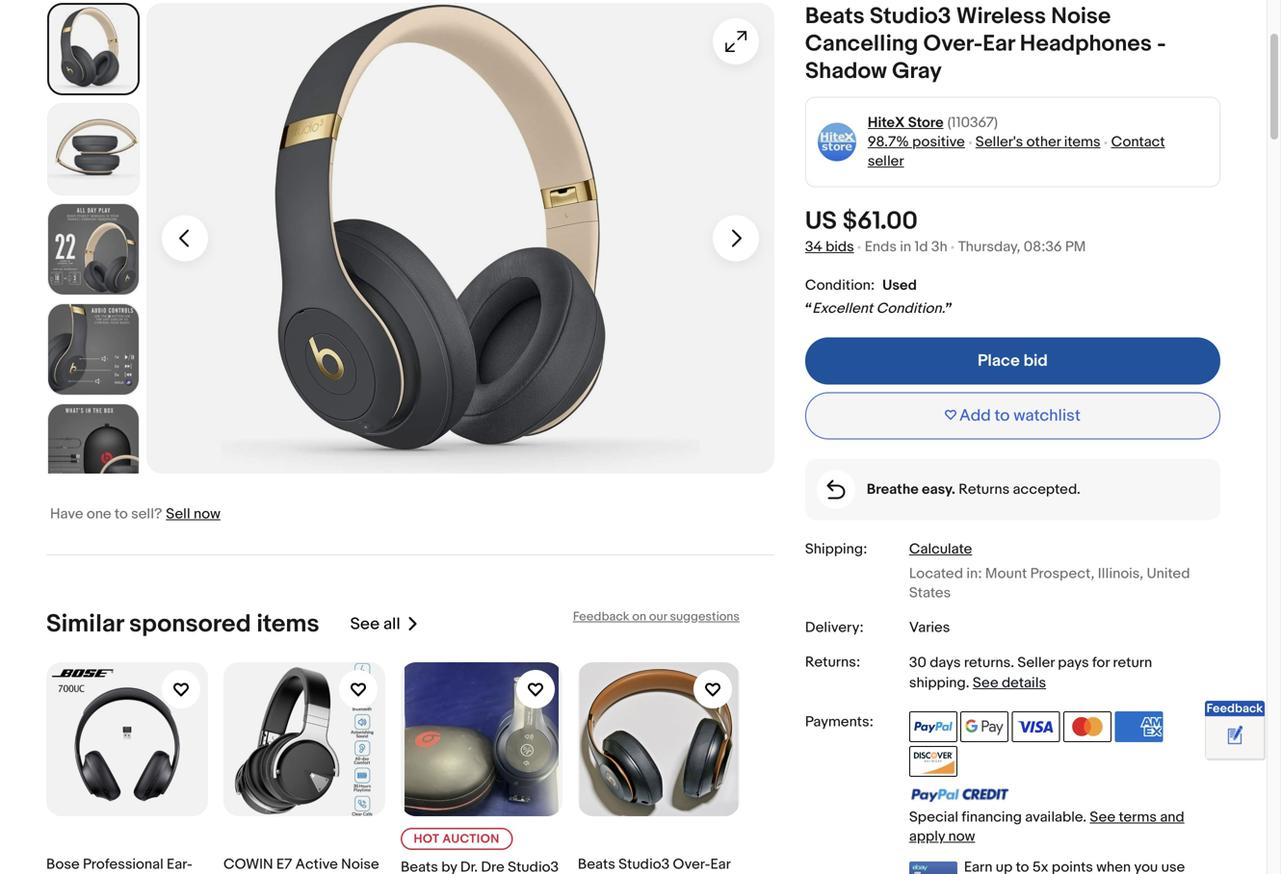 Task type: locate. For each thing, give the bounding box(es) containing it.
noise right active
[[341, 856, 379, 874]]

1 vertical spatial now
[[949, 829, 975, 846]]

gray
[[892, 58, 942, 85]]

ear inside "beats studio3 wireless noise cancelling over-ear headphones - shadow gray"
[[983, 30, 1015, 58]]

studio3 inside "beats studio3 wireless noise cancelling over-ear headphones - shadow gray"
[[870, 3, 951, 30]]

1 vertical spatial items
[[257, 610, 319, 640]]

contact seller
[[868, 133, 1165, 170]]

with details__icon image
[[827, 480, 845, 500]]

in:
[[967, 566, 982, 583]]

$61.00
[[843, 207, 918, 237]]

0 horizontal spatial items
[[257, 610, 319, 640]]

over- inside "beats studio3 wireless noise cancelling over-ear headphones - shadow gray"
[[924, 30, 983, 58]]

cowin e7 active noise link
[[223, 663, 385, 875]]

0 vertical spatial now
[[194, 506, 221, 523]]

1 horizontal spatial feedback
[[1207, 702, 1263, 717]]

active
[[295, 856, 338, 874]]

2 vertical spatial see
[[1090, 809, 1116, 827]]

to right one
[[115, 506, 128, 523]]

place bid link
[[805, 338, 1221, 385]]

0 vertical spatial ear
[[983, 30, 1015, 58]]

1 vertical spatial ear
[[711, 856, 731, 874]]

now right sell
[[194, 506, 221, 523]]

0 vertical spatial noise
[[1051, 3, 1111, 30]]

ear
[[983, 30, 1015, 58], [711, 856, 731, 874]]

98.7%
[[868, 133, 909, 151]]

1 horizontal spatial beats
[[805, 3, 865, 30]]

returns
[[959, 481, 1010, 499]]

over-
[[924, 30, 983, 58], [673, 856, 711, 874]]

noise inside "beats studio3 wireless noise cancelling over-ear headphones - shadow gray"
[[1051, 3, 1111, 30]]

0 vertical spatial see
[[350, 615, 380, 635]]

. see details
[[966, 675, 1046, 692]]

over- inside beats studio3 over-ear
[[673, 856, 711, 874]]

e7
[[276, 856, 292, 874]]

1 horizontal spatial over-
[[924, 30, 983, 58]]

1 horizontal spatial noise
[[1051, 3, 1111, 30]]

.
[[1011, 655, 1014, 672], [966, 675, 970, 692]]

0 horizontal spatial see
[[350, 615, 380, 635]]

shipping
[[909, 675, 966, 692]]

all
[[383, 615, 400, 635]]

1 vertical spatial over-
[[673, 856, 711, 874]]

0 vertical spatial beats
[[805, 3, 865, 30]]

-
[[1157, 30, 1166, 58]]

days
[[930, 655, 961, 672]]

breathe easy. returns accepted.
[[867, 481, 1081, 499]]

now down special
[[949, 829, 975, 846]]

to
[[995, 406, 1010, 426], [115, 506, 128, 523]]

studio3 for over-
[[619, 856, 670, 874]]

0 horizontal spatial beats
[[578, 856, 615, 874]]

08:36
[[1024, 238, 1062, 256]]

cancelling
[[805, 30, 919, 58]]

"
[[805, 300, 812, 318]]

see left all
[[350, 615, 380, 635]]

0 horizontal spatial feedback
[[573, 610, 630, 625]]

3h
[[932, 238, 948, 256]]

0 horizontal spatial noise
[[341, 856, 379, 874]]

see left terms on the right bottom
[[1090, 809, 1116, 827]]

studio3 inside beats studio3 over-ear
[[619, 856, 670, 874]]

beats studio3 over-ear
[[578, 856, 732, 875]]

1 horizontal spatial studio3
[[870, 3, 951, 30]]

us
[[805, 207, 837, 237]]

0 vertical spatial .
[[1011, 655, 1014, 672]]

0 vertical spatial feedback
[[573, 610, 630, 625]]

feedback on our suggestions link
[[573, 610, 740, 625]]

american express image
[[1115, 712, 1163, 743]]

google pay image
[[961, 712, 1009, 743]]

returns:
[[805, 654, 860, 672]]

special
[[909, 809, 959, 827]]

to right the add
[[995, 406, 1010, 426]]

financing
[[962, 809, 1022, 827]]

see down returns
[[973, 675, 999, 692]]

used
[[883, 277, 917, 294]]

. down 30 days returns . at bottom
[[966, 675, 970, 692]]

hot auction
[[414, 832, 500, 847]]

see terms and apply now link
[[909, 809, 1185, 846]]

united
[[1147, 566, 1190, 583]]

studio3 for wireless
[[870, 3, 951, 30]]

beats inside "beats studio3 wireless noise cancelling over-ear headphones - shadow gray"
[[805, 3, 865, 30]]

0 vertical spatial to
[[995, 406, 1010, 426]]

0 vertical spatial over-
[[924, 30, 983, 58]]

paypal credit image
[[909, 788, 1010, 803]]

0 vertical spatial studio3
[[870, 3, 951, 30]]

98.7% positive link
[[868, 133, 965, 151]]

1 vertical spatial noise
[[341, 856, 379, 874]]

1 horizontal spatial see
[[973, 675, 999, 692]]

noise right wireless
[[1051, 3, 1111, 30]]

seller's other items
[[976, 133, 1101, 151]]

0 horizontal spatial ear
[[711, 856, 731, 874]]

items for seller's other items
[[1064, 133, 1101, 151]]

add to watchlist
[[960, 406, 1081, 426]]

noise for active
[[341, 856, 379, 874]]

and
[[1160, 809, 1185, 827]]

now inside see terms and apply now
[[949, 829, 975, 846]]

headphones
[[1020, 30, 1152, 58]]

1 horizontal spatial now
[[949, 829, 975, 846]]

2 horizontal spatial see
[[1090, 809, 1116, 827]]

see all
[[350, 615, 400, 635]]

items
[[1064, 133, 1101, 151], [257, 610, 319, 640]]

visa image
[[1012, 712, 1060, 743]]

0 horizontal spatial studio3
[[619, 856, 670, 874]]

0 vertical spatial items
[[1064, 133, 1101, 151]]

30
[[909, 655, 927, 672]]

beats studio3 wireless noise cancelling over-ear headphones - shadow gray - picture 1 of 8 image
[[146, 3, 775, 474]]

items right other
[[1064, 133, 1101, 151]]

1 vertical spatial to
[[115, 506, 128, 523]]

1 vertical spatial beats
[[578, 856, 615, 874]]

sponsored
[[129, 610, 251, 640]]

1 horizontal spatial ear
[[983, 30, 1015, 58]]

1d
[[915, 238, 928, 256]]

beats inside beats studio3 over-ear
[[578, 856, 615, 874]]

now
[[194, 506, 221, 523], [949, 829, 975, 846]]

See all text field
[[350, 615, 400, 635]]

0 horizontal spatial .
[[966, 675, 970, 692]]

calculate link
[[909, 541, 972, 558]]

0 horizontal spatial over-
[[673, 856, 711, 874]]

beats
[[805, 3, 865, 30], [578, 856, 615, 874]]

see inside see terms and apply now
[[1090, 809, 1116, 827]]

ear inside beats studio3 over-ear
[[711, 856, 731, 874]]

noise inside the cowin e7 active noise
[[341, 856, 379, 874]]

our
[[649, 610, 667, 625]]

picture 5 of 8 image
[[48, 405, 139, 495]]

returns
[[964, 655, 1011, 672]]

see
[[350, 615, 380, 635], [973, 675, 999, 692], [1090, 809, 1116, 827]]

available.
[[1025, 809, 1087, 827]]

terms
[[1119, 809, 1157, 827]]

1 vertical spatial studio3
[[619, 856, 670, 874]]

pm
[[1065, 238, 1086, 256]]

cowin e7 active noise
[[223, 856, 379, 875]]

hot auction link
[[401, 663, 563, 875]]

1 vertical spatial feedback
[[1207, 702, 1263, 717]]

condition.
[[876, 300, 946, 318]]

hitex store link
[[868, 113, 944, 132]]

feedback for feedback on our suggestions
[[573, 610, 630, 625]]

items left see all "text field"
[[257, 610, 319, 640]]

feedback on our suggestions
[[573, 610, 740, 625]]

see for see all
[[350, 615, 380, 635]]

contact
[[1112, 133, 1165, 151]]

feedback
[[573, 610, 630, 625], [1207, 702, 1263, 717]]

1 horizontal spatial items
[[1064, 133, 1101, 151]]

similar sponsored items
[[46, 610, 319, 640]]

picture 4 of 8 image
[[48, 304, 139, 395]]

. up 'see details' link
[[1011, 655, 1014, 672]]

see inside see all "link"
[[350, 615, 380, 635]]



Task type: vqa. For each thing, say whether or not it's contained in the screenshot.
cowin e7 active noise link
yes



Task type: describe. For each thing, give the bounding box(es) containing it.
ends
[[865, 238, 897, 256]]

"
[[946, 300, 953, 318]]

payments:
[[805, 714, 874, 731]]

condition: used " excellent condition. "
[[805, 277, 953, 318]]

bose
[[46, 856, 80, 874]]

seller's other items link
[[976, 133, 1101, 151]]

calculate located in: mount prospect, illinois, united states
[[909, 541, 1190, 602]]

shadow
[[805, 58, 887, 85]]

add
[[960, 406, 991, 426]]

calculate
[[909, 541, 972, 558]]

98.7% positive
[[868, 133, 965, 151]]

auction
[[443, 832, 500, 847]]

items for similar sponsored items
[[257, 610, 319, 640]]

cowin
[[223, 856, 273, 874]]

illinois,
[[1098, 566, 1144, 583]]

located
[[909, 566, 963, 583]]

34
[[805, 238, 823, 256]]

hitex store image
[[817, 122, 857, 162]]

1 horizontal spatial .
[[1011, 655, 1014, 672]]

30 days returns .
[[909, 655, 1018, 672]]

see all link
[[350, 610, 420, 640]]

noise for wireless
[[1051, 3, 1111, 30]]

seller
[[1018, 655, 1055, 672]]

special financing available.
[[909, 809, 1090, 827]]

bids
[[826, 238, 854, 256]]

1 vertical spatial see
[[973, 675, 999, 692]]

condition:
[[805, 277, 875, 294]]

discover image
[[909, 747, 958, 778]]

hitex
[[868, 114, 905, 132]]

in
[[900, 238, 912, 256]]

us $61.00
[[805, 207, 918, 237]]

0 horizontal spatial now
[[194, 506, 221, 523]]

beats studio3 wireless noise cancelling over-ear headphones - shadow gray
[[805, 3, 1166, 85]]

beats studio3 over-ear link
[[578, 663, 740, 875]]

breathe
[[867, 481, 919, 499]]

have
[[50, 506, 83, 523]]

picture 3 of 8 image
[[48, 204, 139, 295]]

picture 2 of 8 image
[[48, 104, 139, 195]]

see details link
[[973, 675, 1046, 692]]

hot
[[414, 832, 439, 847]]

beats for beats studio3 over-ear
[[578, 856, 615, 874]]

other
[[1027, 133, 1061, 151]]

store
[[908, 114, 944, 132]]

varies
[[909, 620, 950, 637]]

picture 1 of 8 image
[[49, 5, 138, 93]]

1 vertical spatial .
[[966, 675, 970, 692]]

see terms and apply now
[[909, 809, 1185, 846]]

contact seller link
[[868, 133, 1165, 170]]

place bid
[[978, 351, 1048, 371]]

beats for beats studio3 wireless noise cancelling over-ear headphones - shadow gray
[[805, 3, 865, 30]]

bose professional ear-
[[46, 856, 203, 875]]

pays
[[1058, 655, 1089, 672]]

sell
[[166, 506, 190, 523]]

easy.
[[922, 481, 956, 499]]

states
[[909, 585, 951, 602]]

details
[[1002, 675, 1046, 692]]

similar
[[46, 610, 124, 640]]

feedback for feedback
[[1207, 702, 1263, 717]]

thursday, 08:36 pm
[[958, 238, 1086, 256]]

sell now link
[[166, 506, 221, 523]]

wireless
[[957, 3, 1046, 30]]

ear-
[[167, 856, 193, 874]]

master card image
[[1064, 712, 1112, 743]]

accepted.
[[1013, 481, 1081, 499]]

seller
[[868, 153, 904, 170]]

delivery:
[[805, 620, 864, 637]]

excellent
[[812, 300, 873, 318]]

34 bids
[[805, 238, 854, 256]]

shipping:
[[805, 541, 867, 558]]

paypal image
[[909, 712, 958, 743]]

34 bids link
[[805, 238, 854, 256]]

for
[[1093, 655, 1110, 672]]

apply
[[909, 829, 945, 846]]

1 horizontal spatial to
[[995, 406, 1010, 426]]

have one to sell? sell now
[[50, 506, 221, 523]]

thursday,
[[958, 238, 1021, 256]]

ends in 1d 3h
[[865, 238, 948, 256]]

bid
[[1024, 351, 1048, 371]]

professional
[[83, 856, 164, 874]]

on
[[632, 610, 646, 625]]

0 horizontal spatial to
[[115, 506, 128, 523]]

see for see terms and apply now
[[1090, 809, 1116, 827]]

return
[[1113, 655, 1153, 672]]

sell?
[[131, 506, 162, 523]]

add to watchlist link
[[805, 393, 1221, 440]]

bose professional ear- link
[[46, 663, 208, 875]]

place
[[978, 351, 1020, 371]]

ebay mastercard image
[[909, 862, 958, 875]]

hitex store (110367)
[[868, 114, 998, 132]]

seller pays for return shipping
[[909, 655, 1153, 692]]



